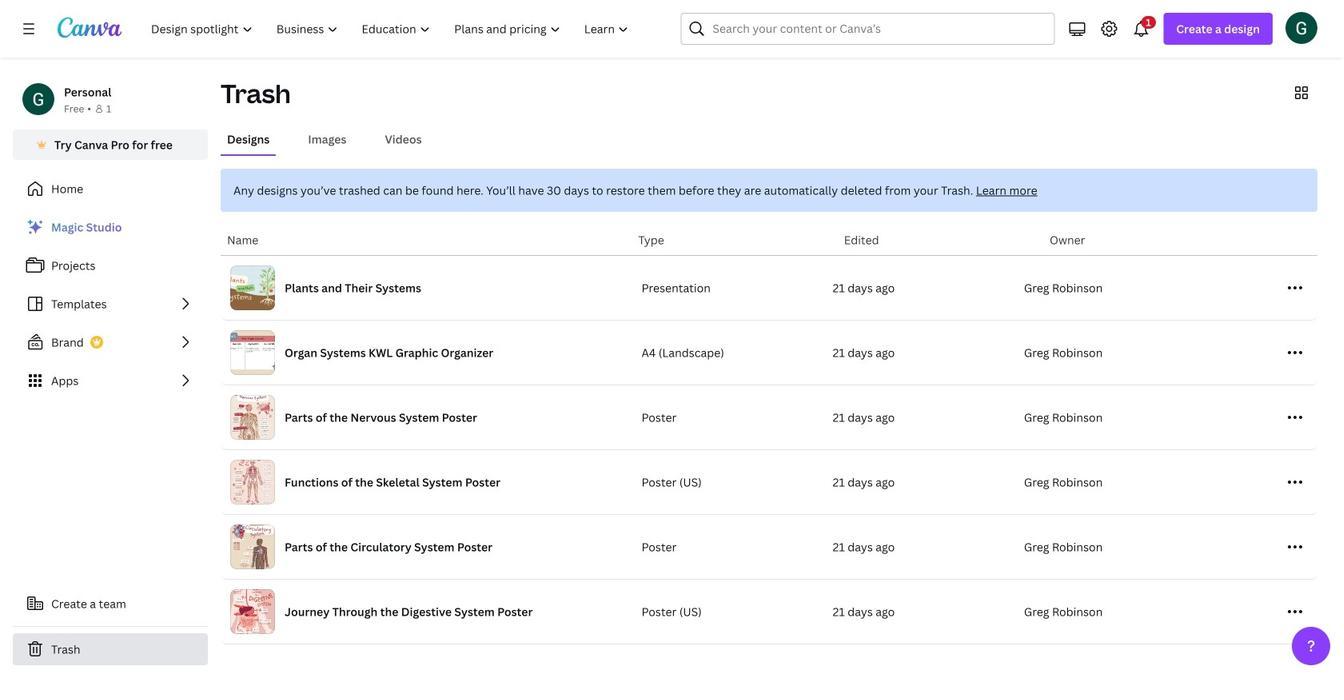 Task type: locate. For each thing, give the bounding box(es) containing it.
greg robinson image
[[1286, 12, 1318, 44]]

Search search field
[[713, 14, 1023, 44]]

None search field
[[681, 13, 1055, 45]]

top level navigation element
[[141, 13, 642, 45]]

list
[[13, 211, 208, 397]]



Task type: vqa. For each thing, say whether or not it's contained in the screenshot.
and for workflows
no



